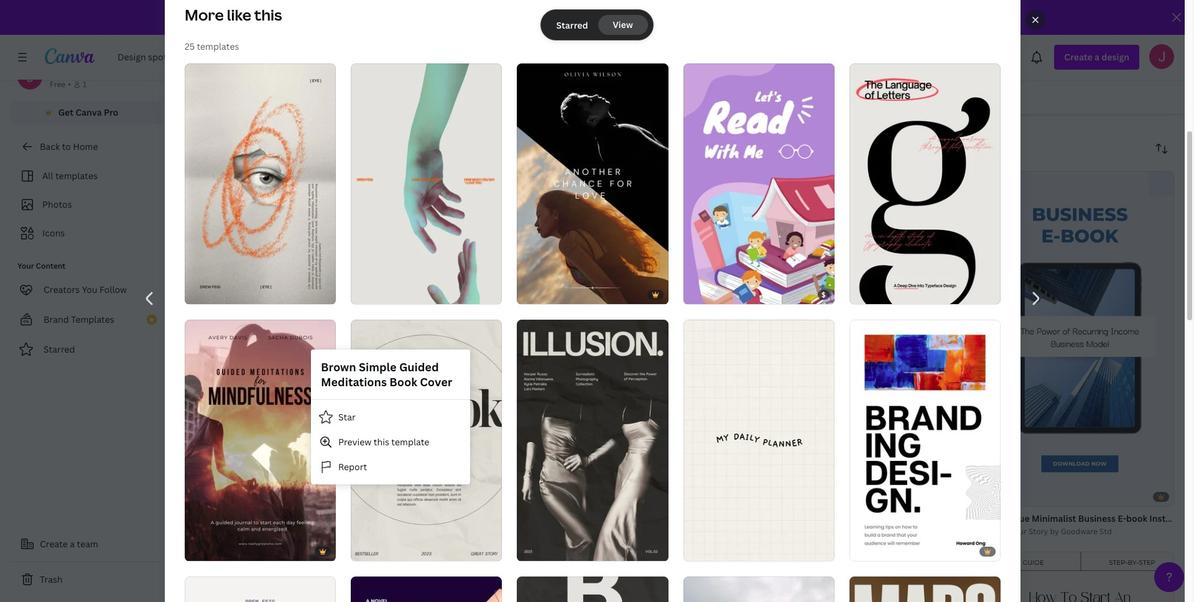 Task type: describe. For each thing, give the bounding box(es) containing it.
25 templates
[[184, 40, 239, 52]]

book cover by olga dracheva link
[[197, 491, 337, 504]]

• for thumbnail
[[258, 59, 261, 71]]

by for yellow
[[850, 492, 859, 503]]

story inside group
[[910, 59, 934, 71]]

× for 1080
[[1101, 59, 1105, 71]]

view
[[613, 19, 633, 30]]

team
[[77, 538, 98, 550]]

brown
[[321, 360, 356, 375]]

templates for 25 templates
[[197, 40, 239, 52]]

self inside black and pink geometric lines self help book cover book cover by venicedesigns
[[738, 478, 755, 490]]

self- for red simple self-help book cover
[[246, 478, 266, 490]]

youtube thumbnail • 1280 × 720 px
[[172, 59, 320, 71]]

free
[[50, 79, 65, 90]]

trash link
[[10, 567, 162, 592]]

px for facebook cover • 1640 × 924 px
[[654, 59, 664, 71]]

by inside black and pink geometric lines self help book cover book cover by venicedesigns
[[647, 492, 656, 503]]

cute simple illustrative love romance book cover image
[[351, 577, 502, 602]]

seem
[[542, 95, 564, 107]]

home
[[73, 141, 98, 152]]

px for your story • 1080 × 1920 px
[[994, 59, 1004, 71]]

🎁 50% off canva pro for the first 3 months. limited time offer.
[[423, 11, 693, 23]]

colourful self help development book cover link
[[400, 478, 592, 491]]

category
[[257, 90, 295, 102]]

blue
[[1011, 513, 1030, 524]]

meditations
[[321, 375, 387, 389]]

1 of 2 link
[[184, 63, 336, 305]]

and inside discover how to attract your ideal clients and increase your revenue.
[[218, 31, 230, 39]]

pink
[[647, 478, 665, 490]]

creative
[[478, 492, 508, 503]]

templates
[[71, 314, 114, 325]]

report
[[390, 95, 417, 107]]

creators you follow
[[44, 284, 127, 296]]

media button
[[323, 84, 399, 109]]

by for colourful
[[443, 492, 452, 503]]

minimalist for self-
[[837, 478, 881, 490]]

starred link
[[10, 337, 162, 362]]

fatih
[[861, 492, 879, 503]]

more like this
[[184, 4, 282, 25]]

book down red on the left bottom
[[197, 492, 215, 502]]

trash
[[40, 574, 63, 585]]

all templates link
[[17, 164, 154, 188]]

limited
[[613, 11, 645, 23]]

guided
[[399, 360, 439, 375]]

templates left if
[[444, 95, 487, 107]]

0 vertical spatial red simple self-help book cover image
[[172, 171, 360, 472]]

black and white modern branding design book cover image
[[849, 320, 1001, 561]]

all for all filters
[[197, 90, 208, 102]]

• for post
[[1071, 59, 1075, 71]]

follow
[[100, 284, 127, 296]]

black and pink geometric lines self help book cover book cover by venicedesigns
[[604, 478, 828, 503]]

photos
[[42, 198, 72, 210]]

black
[[604, 478, 627, 490]]

ideal
[[289, 22, 305, 30]]

yellow minimalist self-help book cover book cover by fatih kaya
[[807, 478, 974, 503]]

black and pink geometric lines self help book cover link
[[604, 478, 828, 491]]

youtube
[[172, 59, 208, 71]]

1 for 1 of 2
[[193, 290, 197, 299]]

months.
[[576, 11, 611, 23]]

book down yellow
[[807, 492, 825, 503]]

personal
[[50, 65, 87, 77]]

back to home
[[40, 141, 98, 152]]

report
[[338, 461, 367, 473]]

brown simple guided meditations book cover
[[321, 360, 453, 389]]

back
[[40, 141, 60, 152]]

your for your content
[[17, 261, 34, 271]]

black and pink geometric lines self help book cover image
[[579, 171, 768, 472]]

creators
[[44, 284, 80, 296]]

blue minimalist business e-book instagram story image
[[986, 171, 1175, 506]]

top level navigation element
[[110, 45, 500, 70]]

1 vertical spatial and
[[296, 95, 312, 107]]

templates for 497,401 templates
[[206, 142, 248, 154]]

you
[[82, 284, 97, 296]]

instagram post • 1080 × 1080 px button
[[1006, 0, 1195, 72]]

• for story
[[936, 59, 939, 71]]

orange business ebook digital product mockup instagram post image
[[172, 517, 360, 602]]

expert.
[[550, 19, 577, 26]]

back to home link
[[10, 134, 162, 159]]

creators you follow link
[[10, 277, 162, 302]]

preview this template link
[[311, 430, 470, 455]]

colorful illustrated online business and e-commerce blog banner image
[[375, 517, 564, 602]]

starred inside status
[[557, 19, 588, 31]]

self- inside the self-help expert.
[[566, 11, 582, 18]]

× for 1920
[[965, 59, 969, 71]]

book up book cover by fatih kaya link
[[925, 478, 947, 490]]

personal daily planner notebook book cover image
[[683, 320, 835, 561]]

your for your story • 1080 × 1920 px
[[889, 59, 908, 71]]

all for all templates
[[42, 170, 53, 182]]

off
[[457, 11, 470, 23]]

your story • 1080 × 1920 px button
[[877, 0, 1016, 72]]

gold neutral classy self help book cover image
[[579, 517, 768, 602]]

px for youtube thumbnail • 1280 × 720 px
[[310, 59, 320, 71]]

yellow minimalist self-help book cover link
[[807, 478, 974, 491]]

0 vertical spatial this
[[254, 4, 282, 25]]

starred inside starred link
[[44, 343, 75, 355]]

720
[[292, 59, 308, 71]]

your inside blue minimalist business e-book instagram  your story by goodware std
[[1011, 526, 1027, 537]]

kaya
[[881, 492, 898, 503]]

by for blue
[[1050, 526, 1059, 537]]

post
[[1051, 59, 1069, 71]]

the
[[550, 11, 564, 18]]

924
[[636, 59, 652, 71]]

report these templates link
[[390, 95, 487, 107]]

simple for red
[[215, 478, 244, 490]]

content
[[36, 261, 66, 271]]

of
[[198, 290, 205, 299]]

a
[[70, 538, 75, 550]]

1920
[[971, 59, 992, 71]]

book
[[1127, 513, 1148, 524]]

1 horizontal spatial canva
[[471, 11, 498, 23]]

pro inside get canva pro button
[[104, 106, 118, 118]]

book down 'colourful' on the left bottom of page
[[400, 492, 418, 503]]

minimalist hands modern romance book cover image
[[351, 63, 502, 304]]

the self-help expert.
[[550, 11, 599, 26]]

all filters
[[197, 90, 237, 102]]

is
[[268, 95, 274, 107]]

increase
[[232, 31, 259, 39]]

help inside the self-help expert.
[[582, 11, 599, 18]]

heyhi
[[454, 492, 476, 503]]

book cover by fatih kaya link
[[807, 491, 971, 504]]

development
[[483, 478, 541, 490]]

minimalist for business
[[1032, 513, 1077, 524]]

if
[[489, 95, 494, 107]]

× for 924
[[630, 59, 634, 71]]

discover how to attract your ideal clients and increase your revenue.
[[195, 22, 305, 39]]

your story • 1080 × 1920 px group
[[877, 0, 1016, 72]]

red
[[197, 478, 213, 490]]

book cover by heyhi creative link
[[400, 491, 564, 504]]

book up dracheva
[[288, 478, 310, 490]]

black and white modern minimalist love story book cover image
[[517, 63, 668, 304]]



Task type: locate. For each thing, give the bounding box(es) containing it.
1 vertical spatial to
[[62, 141, 71, 152]]

× for 720
[[286, 59, 290, 71]]

2 1080 from the left
[[1077, 59, 1099, 71]]

book left yellow
[[779, 478, 801, 490]]

time
[[647, 11, 667, 23]]

view button
[[598, 15, 648, 35]]

story down "blue" at the right bottom
[[1029, 526, 1049, 537]]

attract
[[250, 22, 271, 30]]

2 horizontal spatial and
[[629, 478, 645, 490]]

std
[[1100, 526, 1112, 537]]

colourful self help development book cover book cover by heyhi creative
[[400, 478, 592, 503]]

self- for yellow minimalist self-help book cover
[[883, 478, 903, 490]]

this technology is new and improving. please report these templates if they don't seem right.
[[199, 95, 589, 107]]

1 for 1
[[83, 79, 87, 90]]

instagram right book
[[1150, 513, 1193, 524]]

book
[[390, 375, 417, 389], [288, 478, 310, 490], [543, 478, 564, 490], [779, 478, 801, 490], [925, 478, 947, 490], [197, 492, 215, 502], [400, 492, 418, 503], [604, 492, 622, 503], [807, 492, 825, 503]]

0 horizontal spatial instagram
[[1006, 59, 1048, 71]]

1 vertical spatial this
[[374, 436, 389, 448]]

0 horizontal spatial simple
[[215, 478, 244, 490]]

aesthetic modern minimalist eye photo book cover image
[[184, 63, 336, 304]]

1080 for post
[[1077, 59, 1099, 71]]

simple
[[359, 360, 397, 375], [215, 478, 244, 490]]

and left pink
[[629, 478, 645, 490]]

colourful self help development book cover image
[[375, 171, 564, 472]]

to inside "link"
[[62, 141, 71, 152]]

by left fatih on the right bottom of page
[[850, 492, 859, 503]]

1 vertical spatial instagram
[[1150, 513, 1193, 524]]

pro up back to home "link"
[[104, 106, 118, 118]]

story
[[910, 59, 934, 71], [1029, 526, 1049, 537]]

simple for brown
[[359, 360, 397, 375]]

purple and red modern illustrative kids book cover image
[[683, 63, 835, 304]]

to
[[242, 22, 248, 30], [62, 141, 71, 152]]

None search field
[[597, 45, 970, 70]]

purple monochromatic self help book cover image
[[782, 517, 971, 602]]

1 vertical spatial simple
[[215, 478, 244, 490]]

starred
[[557, 19, 588, 31], [44, 343, 75, 355]]

1 vertical spatial your
[[17, 261, 34, 271]]

0 vertical spatial canva
[[471, 11, 498, 23]]

category button
[[250, 84, 318, 109]]

help right 3
[[582, 11, 599, 18]]

0 vertical spatial your
[[273, 22, 287, 30]]

1 vertical spatial all
[[42, 170, 53, 182]]

0 horizontal spatial your
[[17, 261, 34, 271]]

red and black typography book cover image
[[849, 63, 1001, 304]]

2 vertical spatial and
[[629, 478, 645, 490]]

all templates
[[42, 170, 98, 182]]

self- up 'olga' on the left of the page
[[246, 478, 266, 490]]

white brown minimalist typography modern photo clean  science fiction mars book cover image
[[849, 577, 1001, 602]]

1 horizontal spatial self
[[738, 478, 755, 490]]

0 horizontal spatial all
[[42, 170, 53, 182]]

1 horizontal spatial self-
[[566, 11, 582, 18]]

4 × from the left
[[1101, 59, 1105, 71]]

brand templates
[[44, 314, 114, 325]]

minimalist up fatih on the right bottom of page
[[837, 478, 881, 490]]

1 horizontal spatial to
[[242, 22, 248, 30]]

1 px from the left
[[310, 59, 320, 71]]

all down the back
[[42, 170, 53, 182]]

templates for all templates
[[55, 170, 98, 182]]

0 horizontal spatial to
[[62, 141, 71, 152]]

50%
[[436, 11, 455, 23]]

1 vertical spatial your
[[261, 31, 275, 39]]

red simple self-help book cover image
[[172, 171, 360, 472], [184, 577, 336, 602]]

yellow
[[807, 478, 835, 490]]

self- up the "kaya"
[[883, 478, 903, 490]]

brand
[[44, 314, 69, 325]]

self right lines
[[738, 478, 755, 490]]

• left 1920
[[936, 59, 939, 71]]

your down the attract
[[261, 31, 275, 39]]

book up 'star' button
[[390, 375, 417, 389]]

by inside colourful self help development book cover book cover by heyhi creative
[[443, 492, 452, 503]]

1 horizontal spatial minimalist
[[1032, 513, 1077, 524]]

3
[[569, 11, 574, 23]]

1 horizontal spatial your
[[889, 59, 908, 71]]

report button
[[311, 455, 470, 480]]

0 vertical spatial starred
[[557, 19, 588, 31]]

497,401 templates
[[172, 142, 248, 154]]

brown simple guided meditations book cover image
[[184, 320, 336, 561]]

to inside discover how to attract your ideal clients and increase your revenue.
[[242, 22, 248, 30]]

this down 'star' button
[[374, 436, 389, 448]]

1 vertical spatial 1
[[193, 290, 197, 299]]

by for red
[[240, 492, 249, 502]]

instagram post • 1080 × 1080 px group
[[1006, 0, 1195, 72]]

× left 924
[[630, 59, 634, 71]]

by left "heyhi"
[[443, 492, 452, 503]]

0 vertical spatial your
[[889, 59, 908, 71]]

×
[[286, 59, 290, 71], [630, 59, 634, 71], [965, 59, 969, 71], [1101, 59, 1105, 71]]

beige and black modern online business ebook image
[[986, 552, 1175, 602]]

and down how
[[218, 31, 230, 39]]

1 1080 from the left
[[941, 59, 963, 71]]

1 vertical spatial red simple self-help book cover image
[[184, 577, 336, 602]]

1 horizontal spatial 1
[[193, 290, 197, 299]]

• right post
[[1071, 59, 1075, 71]]

help inside black and pink geometric lines self help book cover book cover by venicedesigns
[[757, 478, 777, 490]]

2 horizontal spatial your
[[1011, 526, 1027, 537]]

$
[[822, 290, 826, 299]]

0 horizontal spatial self-
[[246, 478, 266, 490]]

0 vertical spatial to
[[242, 22, 248, 30]]

help up "heyhi"
[[461, 478, 481, 490]]

0 vertical spatial pro
[[500, 11, 515, 23]]

your
[[273, 22, 287, 30], [261, 31, 275, 39]]

1 vertical spatial starred
[[44, 343, 75, 355]]

your inside group
[[889, 59, 908, 71]]

1 horizontal spatial simple
[[359, 360, 397, 375]]

0 horizontal spatial story
[[910, 59, 934, 71]]

book cover by venicedesigns link
[[604, 491, 768, 504]]

• for cover
[[601, 59, 604, 71]]

don't
[[518, 95, 540, 107]]

help right lines
[[757, 478, 777, 490]]

status containing view
[[542, 10, 653, 40]]

and
[[218, 31, 230, 39], [296, 95, 312, 107], [629, 478, 645, 490]]

group
[[877, 24, 1016, 70]]

e-
[[1118, 513, 1127, 524]]

more
[[184, 4, 224, 25]]

0 horizontal spatial 1080
[[941, 59, 963, 71]]

self inside colourful self help development book cover book cover by heyhi creative
[[442, 478, 459, 490]]

goodware
[[1061, 526, 1098, 537]]

0 vertical spatial minimalist
[[837, 478, 881, 490]]

book right development
[[543, 478, 564, 490]]

how
[[226, 22, 240, 30]]

self- inside red simple self-help book cover book cover by olga dracheva
[[246, 478, 266, 490]]

canva inside button
[[76, 106, 102, 118]]

2 px from the left
[[654, 59, 664, 71]]

0 horizontal spatial pro
[[104, 106, 118, 118]]

1 horizontal spatial and
[[296, 95, 312, 107]]

template
[[392, 436, 430, 448]]

by inside the yellow minimalist self-help book cover book cover by fatih kaya
[[850, 492, 859, 503]]

red simple self-help book cover link
[[197, 478, 337, 491]]

1 horizontal spatial starred
[[557, 19, 588, 31]]

cover inside group
[[573, 59, 598, 71]]

1 vertical spatial story
[[1029, 526, 1049, 537]]

1 horizontal spatial pro
[[500, 11, 515, 23]]

all filters button
[[172, 84, 245, 109]]

self- inside the yellow minimalist self-help book cover book cover by fatih kaya
[[883, 478, 903, 490]]

by left goodware at the right of the page
[[1050, 526, 1059, 537]]

olga
[[251, 492, 267, 502]]

help up book cover by olga dracheva 'link'
[[266, 478, 286, 490]]

colourful
[[400, 478, 440, 490]]

like
[[227, 4, 251, 25]]

0 horizontal spatial minimalist
[[837, 478, 881, 490]]

3 px from the left
[[994, 59, 1004, 71]]

your up revenue.
[[273, 22, 287, 30]]

instagram inside group
[[1006, 59, 1048, 71]]

•
[[258, 59, 261, 71], [601, 59, 604, 71], [936, 59, 939, 71], [1071, 59, 1075, 71], [68, 79, 71, 90]]

1 horizontal spatial all
[[197, 90, 208, 102]]

3 1080 from the left
[[1107, 59, 1129, 71]]

geometric
[[667, 478, 712, 490]]

clients
[[195, 31, 216, 39]]

get
[[58, 106, 73, 118]]

1 horizontal spatial instagram
[[1150, 513, 1193, 524]]

all left filters
[[197, 90, 208, 102]]

templates right 497,401
[[206, 142, 248, 154]]

0 vertical spatial simple
[[359, 360, 397, 375]]

497,401
[[172, 142, 204, 154]]

facebook cover • 1640 × 924 px group
[[531, 0, 884, 72]]

by inside blue minimalist business e-book instagram  your story by goodware std
[[1050, 526, 1059, 537]]

• left 1640
[[601, 59, 604, 71]]

star
[[338, 411, 356, 423]]

red simple self-help book cover book cover by olga dracheva
[[197, 478, 337, 502]]

instagram inside blue minimalist business e-book instagram  your story by goodware std
[[1150, 513, 1193, 524]]

revenue.
[[277, 31, 305, 39]]

1 of 2
[[193, 290, 211, 299]]

black and white minimalist simple modern   photography collection  book cover image
[[517, 320, 668, 561]]

this right like
[[254, 4, 282, 25]]

canva right get
[[76, 106, 102, 118]]

0 vertical spatial and
[[218, 31, 230, 39]]

× left 1920
[[965, 59, 969, 71]]

help inside red simple self-help book cover book cover by olga dracheva
[[266, 478, 286, 490]]

book down black
[[604, 492, 622, 503]]

0 vertical spatial instagram
[[1006, 59, 1048, 71]]

1 vertical spatial pro
[[104, 106, 118, 118]]

1 self from the left
[[442, 478, 459, 490]]

pro left for
[[500, 11, 515, 23]]

2 horizontal spatial 1080
[[1107, 59, 1129, 71]]

0 horizontal spatial starred
[[44, 343, 75, 355]]

minimalist inside blue minimalist business e-book instagram  your story by goodware std
[[1032, 513, 1077, 524]]

story inside blue minimalist business e-book instagram  your story by goodware std
[[1029, 526, 1049, 537]]

1080 for story
[[941, 59, 963, 71]]

this
[[254, 4, 282, 25], [374, 436, 389, 448]]

1 left of
[[193, 290, 197, 299]]

0 vertical spatial all
[[197, 90, 208, 102]]

by left 'olga' on the left of the page
[[240, 492, 249, 502]]

minimalist inside the yellow minimalist self-help book cover book cover by fatih kaya
[[837, 478, 881, 490]]

help up book cover by fatih kaya link
[[903, 478, 923, 490]]

create a team button
[[10, 532, 162, 557]]

and right new
[[296, 95, 312, 107]]

1 vertical spatial canva
[[76, 106, 102, 118]]

youtube thumbnail • 1280 × 720 px group
[[172, 0, 526, 72]]

0 horizontal spatial 1
[[83, 79, 87, 90]]

facebook cover • 1640 × 924 px
[[531, 59, 664, 71]]

0 horizontal spatial self
[[442, 478, 459, 490]]

self
[[442, 478, 459, 490], [738, 478, 755, 490]]

to up the increase
[[242, 22, 248, 30]]

canva right off
[[471, 11, 498, 23]]

• right free
[[68, 79, 71, 90]]

templates down clients
[[197, 40, 239, 52]]

0 horizontal spatial this
[[254, 4, 282, 25]]

improving.
[[314, 95, 358, 107]]

icons
[[42, 227, 65, 239]]

thumbnail
[[210, 59, 256, 71]]

your
[[889, 59, 908, 71], [17, 261, 34, 271], [1011, 526, 1027, 537]]

4 px from the left
[[1131, 59, 1141, 71]]

story left 1920
[[910, 59, 934, 71]]

0 vertical spatial 1
[[83, 79, 87, 90]]

1 horizontal spatial this
[[374, 436, 389, 448]]

3 × from the left
[[965, 59, 969, 71]]

to right the back
[[62, 141, 71, 152]]

icons link
[[17, 221, 154, 245]]

and inside black and pink geometric lines self help book cover book cover by venicedesigns
[[629, 478, 645, 490]]

self up "heyhi"
[[442, 478, 459, 490]]

preview this template
[[338, 436, 430, 448]]

2 × from the left
[[630, 59, 634, 71]]

create a team
[[40, 538, 98, 550]]

× right post
[[1101, 59, 1105, 71]]

yellow minimalist self-help book cover image
[[782, 171, 971, 472]]

minimalist up goodware at the right of the page
[[1032, 513, 1077, 524]]

by inside red simple self-help book cover book cover by olga dracheva
[[240, 492, 249, 502]]

2 vertical spatial your
[[1011, 526, 1027, 537]]

help inside the yellow minimalist self-help book cover book cover by fatih kaya
[[903, 478, 923, 490]]

simple inside red simple self-help book cover book cover by olga dracheva
[[215, 478, 244, 490]]

status
[[542, 10, 653, 40]]

1 vertical spatial minimalist
[[1032, 513, 1077, 524]]

your story • 1080 × 1920 px
[[889, 59, 1004, 71]]

self- up expert. at the left of page
[[566, 11, 582, 18]]

book inside brown simple guided meditations book cover
[[390, 375, 417, 389]]

2 self from the left
[[738, 478, 755, 490]]

px for instagram post • 1080 × 1080 px
[[1131, 59, 1141, 71]]

• left 1280
[[258, 59, 261, 71]]

simple right brown
[[359, 360, 397, 375]]

get canva pro
[[58, 106, 118, 118]]

help inside colourful self help development book cover book cover by heyhi creative
[[461, 478, 481, 490]]

0 horizontal spatial and
[[218, 31, 230, 39]]

white green classic elegant romance photo book cover image
[[683, 577, 835, 602]]

pro
[[500, 11, 515, 23], [104, 106, 118, 118]]

1280
[[263, 59, 284, 71]]

technology
[[218, 95, 266, 107]]

cover inside brown simple guided meditations book cover
[[420, 375, 453, 389]]

by down pink
[[647, 492, 656, 503]]

instagram
[[1006, 59, 1048, 71], [1150, 513, 1193, 524]]

1 horizontal spatial story
[[1029, 526, 1049, 537]]

instagram post • 1080 × 1080 px
[[1006, 59, 1141, 71]]

brand templates link
[[10, 307, 162, 332]]

templates down back to home
[[55, 170, 98, 182]]

× left 720
[[286, 59, 290, 71]]

simple right red on the left bottom
[[215, 478, 244, 490]]

0 horizontal spatial canva
[[76, 106, 102, 118]]

1 down personal
[[83, 79, 87, 90]]

please
[[361, 95, 388, 107]]

all inside button
[[197, 90, 208, 102]]

neutral beige black minimalist modern simple book cover image
[[351, 320, 502, 561]]

your content
[[17, 261, 66, 271]]

minimalist modern paper texture design guide book cover image
[[517, 577, 668, 602]]

simple inside brown simple guided meditations book cover
[[359, 360, 397, 375]]

2 horizontal spatial self-
[[883, 478, 903, 490]]

1 horizontal spatial 1080
[[1077, 59, 1099, 71]]

create
[[40, 538, 68, 550]]

px
[[310, 59, 320, 71], [654, 59, 664, 71], [994, 59, 1004, 71], [1131, 59, 1141, 71]]

1 × from the left
[[286, 59, 290, 71]]

0 vertical spatial story
[[910, 59, 934, 71]]

preview
[[338, 436, 372, 448]]

instagram left post
[[1006, 59, 1048, 71]]

business
[[1079, 513, 1116, 524]]

photos link
[[17, 193, 154, 217]]



Task type: vqa. For each thing, say whether or not it's contained in the screenshot.


